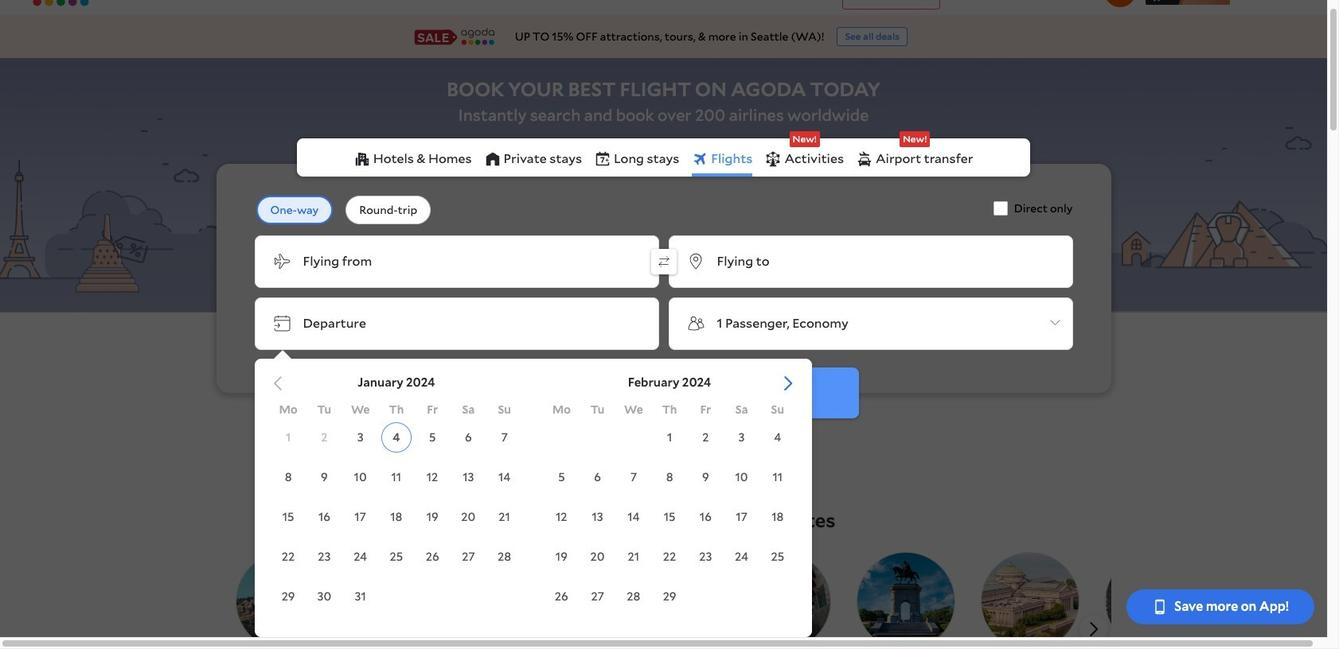 Task type: describe. For each thing, give the bounding box(es) containing it.
row group for 2nd grid from left
[[544, 423, 796, 622]]

thu jan 04 2024 cell
[[378, 423, 414, 463]]

mon jan 01 2024 cell
[[270, 423, 306, 453]]

Flying from text field
[[303, 253, 613, 271]]

next destination image
[[1086, 622, 1102, 638]]

primary logo image
[[25, 0, 96, 6]]

departure list box
[[254, 350, 812, 638]]

12 image
[[1051, 319, 1060, 328]]

Departure Date picker is opened when the focus is on departure/return input box field
[[254, 298, 659, 350]]

Flying to text field
[[717, 253, 1028, 271]]

tue jan 02 2024 cell
[[306, 423, 342, 453]]

1 grid from the left
[[270, 375, 523, 622]]



Task type: locate. For each thing, give the bounding box(es) containing it.
2 heading from the left
[[544, 375, 796, 399]]

1 horizontal spatial row group
[[544, 423, 796, 622]]

none field flying to
[[668, 236, 1073, 288]]

departure element
[[254, 298, 812, 638]]

row
[[270, 399, 523, 423], [544, 399, 796, 423], [270, 423, 523, 463], [544, 423, 796, 463], [270, 463, 523, 503], [544, 463, 796, 503], [270, 503, 523, 542], [544, 503, 796, 542], [270, 542, 523, 582], [544, 542, 796, 582], [270, 582, 523, 622], [544, 582, 796, 622]]

None field
[[254, 236, 659, 288], [668, 236, 1073, 288]]

1 horizontal spatial tab
[[857, 132, 973, 177]]

heading
[[270, 375, 523, 399], [544, 375, 796, 399]]

1 tab from the left
[[765, 132, 844, 177]]

0 horizontal spatial row group
[[270, 423, 523, 622]]

fri jan 05 2024 cell
[[414, 423, 450, 463]]

2 none field from the left
[[668, 236, 1073, 288]]

tab list
[[297, 132, 1031, 177]]

none field flying from
[[254, 236, 659, 288]]

heading for first grid from left
[[270, 375, 523, 399]]

heading for 2nd grid from left
[[544, 375, 796, 399]]

previous month image
[[270, 376, 286, 392]]

1 horizontal spatial none field
[[668, 236, 1073, 288]]

1 horizontal spatial heading
[[544, 375, 796, 399]]

tab
[[765, 132, 844, 177], [857, 132, 973, 177]]

row group
[[270, 423, 523, 622], [544, 423, 796, 622]]

grid
[[270, 375, 523, 622], [544, 375, 796, 622]]

0 horizontal spatial heading
[[270, 375, 523, 399]]

1 horizontal spatial grid
[[544, 375, 796, 622]]

2 row group from the left
[[544, 423, 796, 622]]

row group for first grid from left
[[270, 423, 523, 622]]

0 horizontal spatial none field
[[254, 236, 659, 288]]

1 none field from the left
[[254, 236, 659, 288]]

2 tab from the left
[[857, 132, 973, 177]]

1 row group from the left
[[270, 423, 523, 622]]

next month image
[[780, 376, 796, 392]]

2 grid from the left
[[544, 375, 796, 622]]

0 horizontal spatial grid
[[270, 375, 523, 622]]

tab panel
[[0, 0, 1327, 638]]

0 horizontal spatial tab
[[765, 132, 844, 177]]

1 heading from the left
[[270, 375, 523, 399]]

dialog
[[254, 350, 812, 638]]



Task type: vqa. For each thing, say whether or not it's contained in the screenshot.
DATES
no



